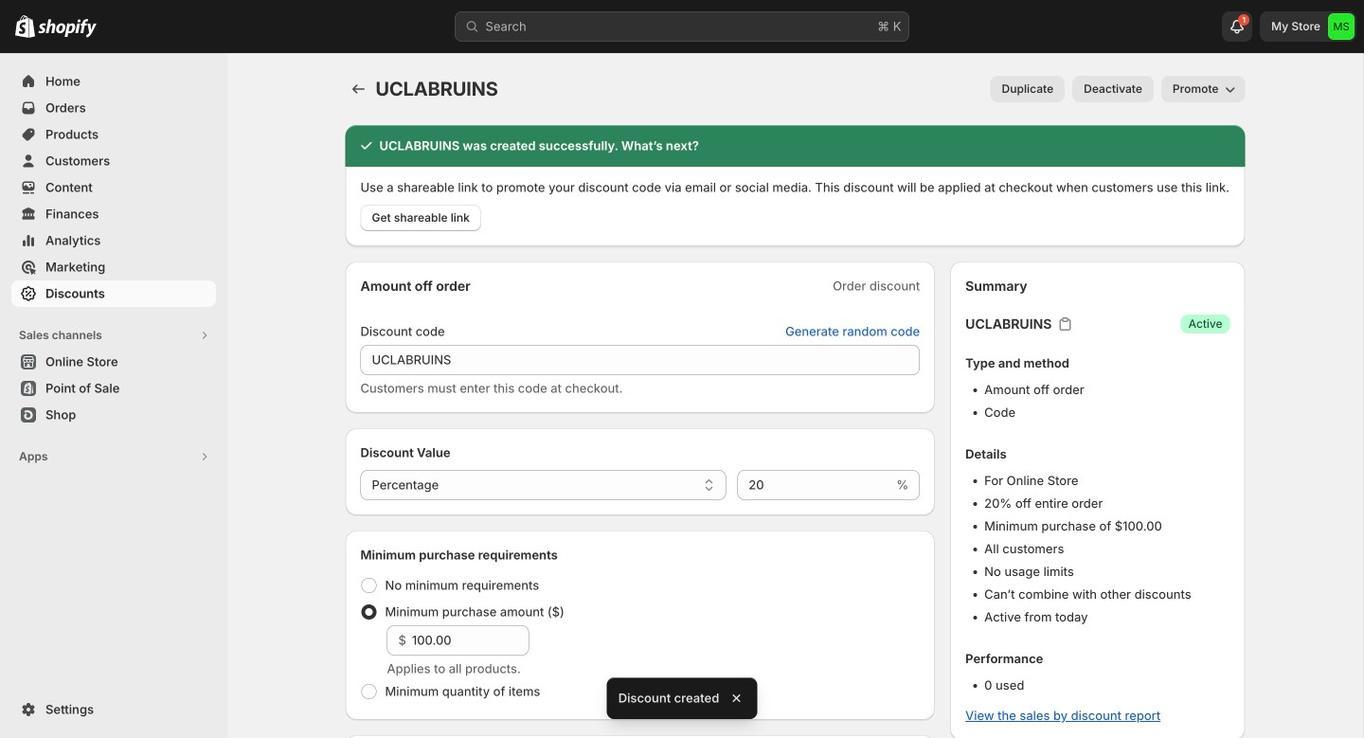 Task type: locate. For each thing, give the bounding box(es) containing it.
0.00 text field
[[412, 625, 529, 656]]

shopify image
[[15, 15, 35, 38], [38, 19, 97, 38]]

None text field
[[737, 470, 893, 500]]

None text field
[[361, 345, 920, 375]]



Task type: vqa. For each thing, say whether or not it's contained in the screenshot.
the left Shopify image
yes



Task type: describe. For each thing, give the bounding box(es) containing it.
1 horizontal spatial shopify image
[[38, 19, 97, 38]]

my store image
[[1328, 13, 1355, 40]]

0 horizontal spatial shopify image
[[15, 15, 35, 38]]



